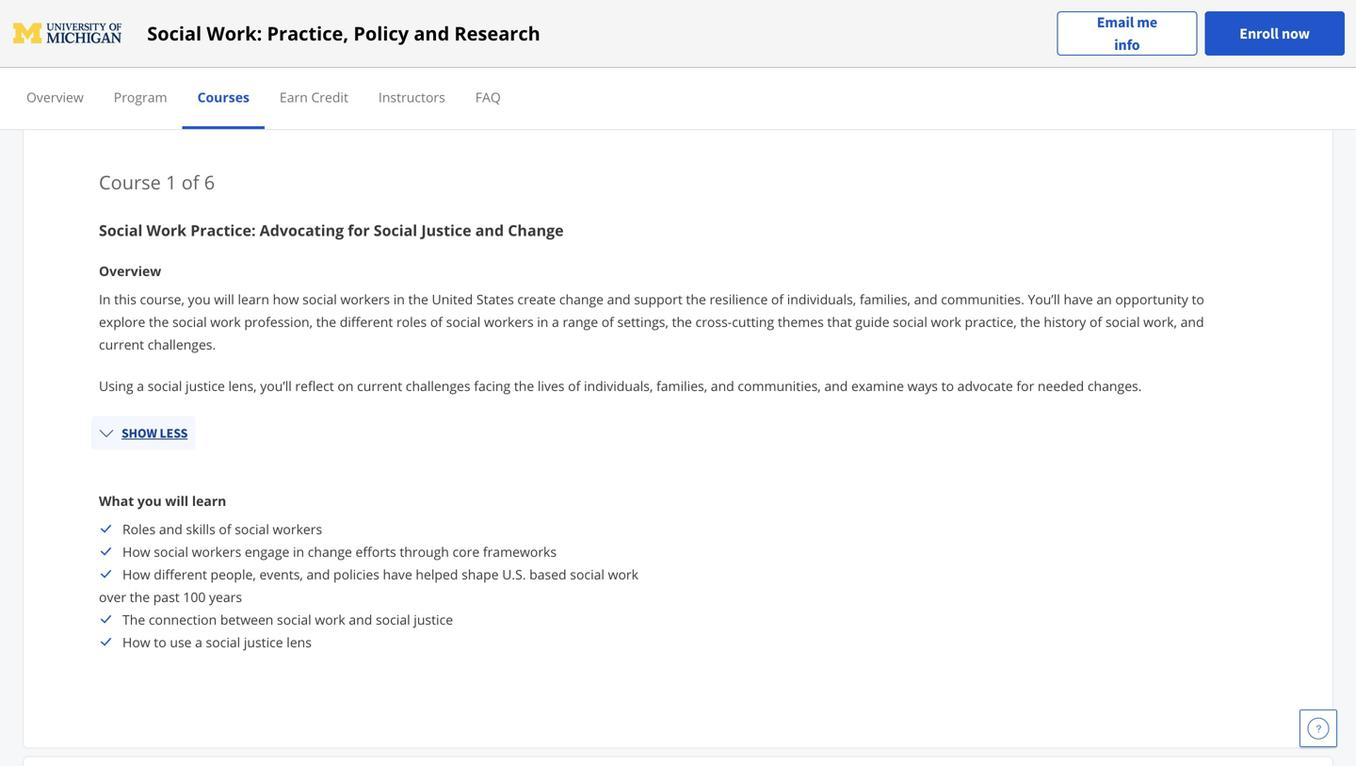 Task type: vqa. For each thing, say whether or not it's contained in the screenshot.
THE 'LESS'
yes



Task type: locate. For each thing, give the bounding box(es) containing it.
overview inside "certificate menu" element
[[26, 88, 84, 106]]

1
[[166, 169, 177, 195]]

and left "examine"
[[825, 377, 848, 395]]

and left the communities, in the right of the page
[[711, 377, 735, 395]]

1 horizontal spatial different
[[340, 313, 393, 331]]

learn up skills
[[192, 492, 227, 510]]

1 horizontal spatial social
[[147, 20, 202, 46]]

for left needed
[[1017, 377, 1035, 395]]

2 horizontal spatial a
[[552, 313, 560, 331]]

support
[[634, 290, 683, 308]]

social right 'guide'
[[893, 313, 928, 331]]

university of michigan image
[[11, 18, 125, 49]]

how up over
[[122, 565, 150, 583]]

and down how social workers engage in change efforts through core frameworks
[[307, 565, 330, 583]]

in right courses
[[587, 33, 609, 63]]

of right 1
[[182, 169, 199, 195]]

social down united
[[446, 313, 481, 331]]

0 horizontal spatial a
[[137, 377, 144, 395]]

1 vertical spatial learn
[[192, 492, 227, 510]]

instructors
[[379, 88, 446, 106]]

the
[[408, 290, 429, 308], [686, 290, 707, 308], [149, 313, 169, 331], [316, 313, 336, 331], [672, 313, 692, 331], [1021, 313, 1041, 331], [514, 377, 534, 395], [130, 588, 150, 606]]

a right using
[[137, 377, 144, 395]]

practice,
[[965, 313, 1017, 331]]

have inside the in this course, you will learn how social workers in the united states create change and support the resilience of individuals, families, and communities. you'll have an opportunity to explore the social work profession, the different roles of social workers in a range of settings, the cross-cutting themes that guide social work practice, the history of social work, and current challenges.
[[1064, 290, 1094, 308]]

1 vertical spatial for
[[1017, 377, 1035, 395]]

learn
[[238, 290, 269, 308], [192, 492, 227, 510]]

how down "the"
[[122, 633, 150, 651]]

how for different
[[122, 565, 150, 583]]

have down efforts
[[383, 565, 413, 583]]

justice down between at bottom
[[244, 633, 283, 651]]

current inside the in this course, you will learn how social workers in the united states create change and support the resilience of individuals, families, and communities. you'll have an opportunity to explore the social work profession, the different roles of social workers in a range of settings, the cross-cutting themes that guide social work practice, the history of social work, and current challenges.
[[99, 335, 144, 353]]

how
[[122, 543, 150, 560], [122, 565, 150, 583], [122, 633, 150, 651]]

certificate menu element
[[11, 68, 1346, 129]]

1 horizontal spatial this
[[614, 33, 657, 63]]

what you will learn
[[99, 492, 227, 510]]

overview
[[26, 88, 84, 106], [99, 262, 161, 280]]

1 vertical spatial how
[[122, 565, 150, 583]]

0 horizontal spatial 6
[[204, 169, 215, 195]]

to right ways at right
[[942, 377, 955, 395]]

range
[[563, 313, 598, 331]]

instructors link
[[379, 88, 446, 106]]

create
[[518, 290, 556, 308]]

0 vertical spatial how
[[122, 543, 150, 560]]

1 vertical spatial have
[[383, 565, 413, 583]]

social down skills
[[154, 543, 188, 560]]

will up skills
[[165, 492, 189, 510]]

a left 'range'
[[552, 313, 560, 331]]

different inside how different people, events, and policies have helped shape u.s. based social work over the past 100 years
[[154, 565, 207, 583]]

1 vertical spatial individuals,
[[584, 377, 653, 395]]

to right opportunity
[[1192, 290, 1205, 308]]

this inside the in this course, you will learn how social workers in the united states create change and support the resilience of individuals, families, and communities. you'll have an opportunity to explore the social work profession, the different roles of social workers in a range of settings, the cross-cutting themes that guide social work practice, the history of social work, and current challenges.
[[114, 290, 137, 308]]

2 how from the top
[[122, 565, 150, 583]]

core
[[453, 543, 480, 560]]

to left use
[[154, 633, 167, 651]]

this left the 4-
[[614, 33, 657, 63]]

opportunity
[[1116, 290, 1189, 308]]

of right 'roles'
[[430, 313, 443, 331]]

overview up in
[[99, 262, 161, 280]]

families, inside the in this course, you will learn how social workers in the united states create change and support the resilience of individuals, families, and communities. you'll have an opportunity to explore the social work profession, the different roles of social workers in a range of settings, the cross-cutting themes that guide social work practice, the history of social work, and current challenges.
[[860, 290, 911, 308]]

justice down helped
[[414, 610, 453, 628]]

1 horizontal spatial have
[[1064, 290, 1094, 308]]

to inside the in this course, you will learn how social workers in the united states create change and support the resilience of individuals, families, and communities. you'll have an opportunity to explore the social work profession, the different roles of social workers in a range of settings, the cross-cutting themes that guide social work practice, the history of social work, and current challenges.
[[1192, 290, 1205, 308]]

1 vertical spatial different
[[154, 565, 207, 583]]

social right based
[[570, 565, 605, 583]]

this right in
[[114, 290, 137, 308]]

practice:
[[191, 220, 256, 240]]

workers down social work practice: advocating for social justice and change
[[341, 290, 390, 308]]

social down how different people, events, and policies have helped shape u.s. based social work over the past 100 years at left bottom
[[376, 610, 411, 628]]

u.s.
[[502, 565, 526, 583]]

1 vertical spatial this
[[114, 290, 137, 308]]

0 horizontal spatial social
[[99, 220, 143, 240]]

how to use a social justice lens
[[122, 633, 312, 651]]

in this course, you will learn how social workers in the united states create change and support the resilience of individuals, families, and communities. you'll have an opportunity to explore the social work profession, the different roles of social workers in a range of settings, the cross-cutting themes that guide social work practice, the history of social work, and current challenges.
[[99, 290, 1205, 353]]

2 vertical spatial a
[[195, 633, 202, 651]]

for
[[348, 220, 370, 240], [1017, 377, 1035, 395]]

challenges.
[[148, 335, 216, 353]]

email me info button
[[1058, 11, 1198, 56]]

social right how
[[303, 290, 337, 308]]

work up challenges.
[[210, 313, 241, 331]]

social inside how different people, events, and policies have helped shape u.s. based social work over the past 100 years
[[570, 565, 605, 583]]

0 horizontal spatial have
[[383, 565, 413, 583]]

1 horizontal spatial justice
[[244, 633, 283, 651]]

have left the an
[[1064, 290, 1094, 308]]

on
[[338, 377, 354, 395]]

between
[[220, 610, 274, 628]]

0 horizontal spatial overview
[[26, 88, 84, 106]]

1 horizontal spatial you
[[188, 290, 211, 308]]

families, down the in this course, you will learn how social workers in the united states create change and support the resilience of individuals, families, and communities. you'll have an opportunity to explore the social work profession, the different roles of social workers in a range of settings, the cross-cutting themes that guide social work practice, the history of social work, and current challenges.
[[657, 377, 708, 395]]

current down explore
[[99, 335, 144, 353]]

faq link
[[476, 88, 501, 106]]

0 vertical spatial will
[[214, 290, 234, 308]]

different inside the in this course, you will learn how social workers in the united states create change and support the resilience of individuals, families, and communities. you'll have an opportunity to explore the social work profession, the different roles of social workers in a range of settings, the cross-cutting themes that guide social work practice, the history of social work, and current challenges.
[[340, 313, 393, 331]]

0 vertical spatial you
[[188, 290, 211, 308]]

will inside the in this course, you will learn how social workers in the united states create change and support the resilience of individuals, families, and communities. you'll have an opportunity to explore the social work profession, the different roles of social workers in a range of settings, the cross-cutting themes that guide social work practice, the history of social work, and current challenges.
[[214, 290, 234, 308]]

cutting
[[732, 313, 775, 331]]

different left 'roles'
[[340, 313, 393, 331]]

using
[[99, 377, 134, 395]]

course
[[99, 169, 161, 195]]

the up "the"
[[130, 588, 150, 606]]

1 vertical spatial to
[[942, 377, 955, 395]]

social left work:
[[147, 20, 202, 46]]

1 vertical spatial change
[[308, 543, 352, 560]]

a right use
[[195, 633, 202, 651]]

work
[[210, 313, 241, 331], [931, 313, 962, 331], [608, 565, 639, 583], [315, 610, 346, 628]]

2 vertical spatial how
[[122, 633, 150, 651]]

you right course, on the top left of page
[[188, 290, 211, 308]]

2 horizontal spatial justice
[[414, 610, 453, 628]]

1 horizontal spatial current
[[357, 377, 402, 395]]

program
[[114, 88, 167, 106]]

3 how from the top
[[122, 633, 150, 651]]

lives
[[538, 377, 565, 395]]

social down challenges.
[[148, 377, 182, 395]]

you up roles
[[137, 492, 162, 510]]

based
[[530, 565, 567, 583]]

social left work
[[99, 220, 143, 240]]

justice left lens,
[[186, 377, 225, 395]]

2 horizontal spatial to
[[1192, 290, 1205, 308]]

2 vertical spatial justice
[[244, 633, 283, 651]]

6 right 1
[[204, 169, 215, 195]]

of right lives
[[568, 377, 581, 395]]

frameworks
[[483, 543, 557, 560]]

change up 'range'
[[560, 290, 604, 308]]

1 horizontal spatial individuals,
[[788, 290, 857, 308]]

1 vertical spatial you
[[137, 492, 162, 510]]

and down how different people, events, and policies have helped shape u.s. based social work over the past 100 years at left bottom
[[349, 610, 373, 628]]

1 vertical spatial overview
[[99, 262, 161, 280]]

efforts
[[356, 543, 396, 560]]

overview link
[[26, 88, 84, 106]]

0 vertical spatial overview
[[26, 88, 84, 106]]

the up cross-
[[686, 290, 707, 308]]

social up engage
[[235, 520, 269, 538]]

enroll now
[[1240, 24, 1311, 43]]

social left justice on the top left of page
[[374, 220, 418, 240]]

6
[[476, 33, 489, 63], [683, 33, 696, 63], [204, 169, 215, 195]]

0 vertical spatial learn
[[238, 290, 269, 308]]

different up 100
[[154, 565, 207, 583]]

you inside the in this course, you will learn how social workers in the united states create change and support the resilience of individuals, families, and communities. you'll have an opportunity to explore the social work profession, the different roles of social workers in a range of settings, the cross-cutting themes that guide social work practice, the history of social work, and current challenges.
[[188, 290, 211, 308]]

1 horizontal spatial change
[[560, 290, 604, 308]]

0 vertical spatial to
[[1192, 290, 1205, 308]]

individuals, up that
[[788, 290, 857, 308]]

1 horizontal spatial learn
[[238, 290, 269, 308]]

of up themes
[[772, 290, 784, 308]]

of
[[182, 169, 199, 195], [772, 290, 784, 308], [430, 313, 443, 331], [602, 313, 614, 331], [1090, 313, 1103, 331], [568, 377, 581, 395], [219, 520, 231, 538]]

you'll
[[260, 377, 292, 395]]

0 vertical spatial different
[[340, 313, 393, 331]]

0 vertical spatial have
[[1064, 290, 1094, 308]]

0 vertical spatial current
[[99, 335, 144, 353]]

in
[[99, 290, 111, 308]]

0 horizontal spatial this
[[114, 290, 137, 308]]

2 vertical spatial to
[[154, 633, 167, 651]]

individuals, right lives
[[584, 377, 653, 395]]

examine
[[852, 377, 905, 395]]

workers down states
[[484, 313, 534, 331]]

work down how different people, events, and policies have helped shape u.s. based social work over the past 100 years at left bottom
[[315, 610, 346, 628]]

helped
[[416, 565, 458, 583]]

0 horizontal spatial for
[[348, 220, 370, 240]]

learn inside the in this course, you will learn how social workers in the united states create change and support the resilience of individuals, families, and communities. you'll have an opportunity to explore the social work profession, the different roles of social workers in a range of settings, the cross-cutting themes that guide social work practice, the history of social work, and current challenges.
[[238, 290, 269, 308]]

workers up engage
[[273, 520, 322, 538]]

0 horizontal spatial justice
[[186, 377, 225, 395]]

1 horizontal spatial families,
[[860, 290, 911, 308]]

0 vertical spatial families,
[[860, 290, 911, 308]]

advocating
[[260, 220, 344, 240]]

enroll
[[1240, 24, 1279, 43]]

will left how
[[214, 290, 234, 308]]

families, up 'guide'
[[860, 290, 911, 308]]

100
[[183, 588, 206, 606]]

0 horizontal spatial different
[[154, 565, 207, 583]]

1 horizontal spatial will
[[214, 290, 234, 308]]

0 horizontal spatial current
[[99, 335, 144, 353]]

guide
[[856, 313, 890, 331]]

social work practice: advocating for social justice and change
[[99, 220, 564, 240]]

in
[[587, 33, 609, 63], [394, 290, 405, 308], [537, 313, 549, 331], [293, 543, 304, 560]]

0 vertical spatial individuals,
[[788, 290, 857, 308]]

cross-
[[696, 313, 732, 331]]

using a social justice lens, you'll reflect on current challenges facing the lives of individuals, families, and communities, and examine ways to advocate for needed changes.
[[99, 377, 1142, 395]]

overview down university of michigan "image"
[[26, 88, 84, 106]]

info
[[1115, 35, 1141, 54]]

1 vertical spatial families,
[[657, 377, 708, 395]]

this
[[614, 33, 657, 63], [114, 290, 137, 308]]

0 vertical spatial a
[[552, 313, 560, 331]]

work right based
[[608, 565, 639, 583]]

reflect
[[295, 377, 334, 395]]

courses
[[197, 88, 250, 106]]

explore
[[99, 313, 145, 331]]

lens
[[287, 633, 312, 651]]

1 horizontal spatial a
[[195, 633, 202, 651]]

1 vertical spatial will
[[165, 492, 189, 510]]

learn left how
[[238, 290, 269, 308]]

1 vertical spatial justice
[[414, 610, 453, 628]]

different
[[340, 313, 393, 331], [154, 565, 207, 583]]

current right on
[[357, 377, 402, 395]]

0 horizontal spatial to
[[154, 633, 167, 651]]

families,
[[860, 290, 911, 308], [657, 377, 708, 395]]

0 horizontal spatial change
[[308, 543, 352, 560]]

how down roles
[[122, 543, 150, 560]]

past
[[153, 588, 180, 606]]

advocate
[[958, 377, 1014, 395]]

for right the advocating
[[348, 220, 370, 240]]

6 left month
[[683, 33, 696, 63]]

work inside how different people, events, and policies have helped shape u.s. based social work over the past 100 years
[[608, 565, 639, 583]]

now
[[1282, 24, 1311, 43]]

1 how from the top
[[122, 543, 150, 560]]

and
[[414, 20, 450, 46], [476, 220, 504, 240], [607, 290, 631, 308], [915, 290, 938, 308], [1181, 313, 1205, 331], [711, 377, 735, 395], [825, 377, 848, 395], [159, 520, 183, 538], [307, 565, 330, 583], [349, 610, 373, 628]]

justice
[[186, 377, 225, 395], [414, 610, 453, 628], [244, 633, 283, 651]]

0 horizontal spatial individuals,
[[584, 377, 653, 395]]

how inside how different people, events, and policies have helped shape u.s. based social work over the past 100 years
[[122, 565, 150, 583]]

4-
[[663, 33, 683, 63]]

enroll now button
[[1205, 11, 1346, 56]]

0 vertical spatial change
[[560, 290, 604, 308]]

change up policies
[[308, 543, 352, 560]]

6 up "faq"
[[476, 33, 489, 63]]



Task type: describe. For each thing, give the bounding box(es) containing it.
social for social work: practice, policy and research
[[147, 20, 202, 46]]

in down create
[[537, 313, 549, 331]]

social work: practice, policy and research
[[147, 20, 541, 46]]

practice,
[[267, 20, 349, 46]]

individuals, inside the in this course, you will learn how social workers in the united states create change and support the resilience of individuals, families, and communities. you'll have an opportunity to explore the social work profession, the different roles of social workers in a range of settings, the cross-cutting themes that guide social work practice, the history of social work, and current challenges.
[[788, 290, 857, 308]]

0 horizontal spatial you
[[137, 492, 162, 510]]

policies
[[334, 565, 380, 583]]

1 vertical spatial a
[[137, 377, 144, 395]]

6 courses in this 4-6 month program
[[476, 33, 881, 63]]

1 vertical spatial current
[[357, 377, 402, 395]]

month
[[702, 33, 778, 63]]

over
[[99, 588, 126, 606]]

0 vertical spatial justice
[[186, 377, 225, 395]]

shape
[[462, 565, 499, 583]]

how for social
[[122, 543, 150, 560]]

2 horizontal spatial 6
[[683, 33, 696, 63]]

engage
[[245, 543, 290, 560]]

1 horizontal spatial 6
[[476, 33, 489, 63]]

profession,
[[244, 313, 313, 331]]

social down between at bottom
[[206, 633, 240, 651]]

justice
[[422, 220, 472, 240]]

how different people, events, and policies have helped shape u.s. based social work over the past 100 years
[[99, 565, 639, 606]]

needed
[[1038, 377, 1085, 395]]

credit
[[311, 88, 349, 106]]

and up the settings,
[[607, 290, 631, 308]]

an
[[1097, 290, 1113, 308]]

program
[[784, 33, 881, 63]]

change inside the in this course, you will learn how social workers in the united states create change and support the resilience of individuals, families, and communities. you'll have an opportunity to explore the social work profession, the different roles of social workers in a range of settings, the cross-cutting themes that guide social work practice, the history of social work, and current challenges.
[[560, 290, 604, 308]]

show less button
[[91, 416, 195, 450]]

research
[[455, 20, 541, 46]]

how
[[273, 290, 299, 308]]

lens,
[[228, 377, 257, 395]]

course 1 of 6
[[99, 169, 215, 195]]

how for to
[[122, 633, 150, 651]]

the left lives
[[514, 377, 534, 395]]

social for social work practice: advocating for social justice and change
[[99, 220, 143, 240]]

roles
[[397, 313, 427, 331]]

themes
[[778, 313, 824, 331]]

email me info
[[1098, 13, 1158, 54]]

work,
[[1144, 313, 1178, 331]]

of right 'range'
[[602, 313, 614, 331]]

and right justice on the top left of page
[[476, 220, 504, 240]]

and down the what you will learn
[[159, 520, 183, 538]]

0 horizontal spatial families,
[[657, 377, 708, 395]]

through
[[400, 543, 449, 560]]

work down communities.
[[931, 313, 962, 331]]

and left communities.
[[915, 290, 938, 308]]

less
[[160, 424, 188, 441]]

facing
[[474, 377, 511, 395]]

and right work,
[[1181, 313, 1205, 331]]

0 horizontal spatial learn
[[192, 492, 227, 510]]

courses
[[494, 33, 581, 63]]

and right policy at the top of the page
[[414, 20, 450, 46]]

1 horizontal spatial to
[[942, 377, 955, 395]]

the down course, on the top left of page
[[149, 313, 169, 331]]

events,
[[260, 565, 303, 583]]

people,
[[211, 565, 256, 583]]

0 horizontal spatial will
[[165, 492, 189, 510]]

change
[[508, 220, 564, 240]]

help center image
[[1308, 717, 1330, 740]]

you'll
[[1028, 290, 1061, 308]]

2 horizontal spatial social
[[374, 220, 418, 240]]

changes.
[[1088, 377, 1142, 395]]

policy
[[354, 20, 409, 46]]

the left cross-
[[672, 313, 692, 331]]

earn credit link
[[280, 88, 349, 106]]

what
[[99, 492, 134, 510]]

use
[[170, 633, 192, 651]]

work
[[147, 220, 187, 240]]

the connection between social work and social justice
[[122, 610, 453, 628]]

challenges
[[406, 377, 471, 395]]

show less
[[122, 424, 188, 441]]

the up 'roles'
[[408, 290, 429, 308]]

email
[[1098, 13, 1135, 32]]

social down the an
[[1106, 313, 1141, 331]]

years
[[209, 588, 242, 606]]

have inside how different people, events, and policies have helped shape u.s. based social work over the past 100 years
[[383, 565, 413, 583]]

workers down the roles and skills of social workers
[[192, 543, 241, 560]]

ways
[[908, 377, 939, 395]]

work:
[[207, 20, 262, 46]]

the down you'll
[[1021, 313, 1041, 331]]

1 horizontal spatial for
[[1017, 377, 1035, 395]]

program link
[[114, 88, 167, 106]]

faq
[[476, 88, 501, 106]]

communities.
[[942, 290, 1025, 308]]

the right profession,
[[316, 313, 336, 331]]

skills
[[186, 520, 216, 538]]

history
[[1044, 313, 1087, 331]]

of right skills
[[219, 520, 231, 538]]

social up challenges.
[[172, 313, 207, 331]]

the
[[122, 610, 145, 628]]

of down the an
[[1090, 313, 1103, 331]]

course,
[[140, 290, 185, 308]]

the inside how different people, events, and policies have helped shape u.s. based social work over the past 100 years
[[130, 588, 150, 606]]

earn credit
[[280, 88, 349, 106]]

in up 'roles'
[[394, 290, 405, 308]]

roles
[[122, 520, 156, 538]]

communities,
[[738, 377, 821, 395]]

settings,
[[618, 313, 669, 331]]

a inside the in this course, you will learn how social workers in the united states create change and support the resilience of individuals, families, and communities. you'll have an opportunity to explore the social work profession, the different roles of social workers in a range of settings, the cross-cutting themes that guide social work practice, the history of social work, and current challenges.
[[552, 313, 560, 331]]

social up lens
[[277, 610, 312, 628]]

how social workers engage in change efforts through core frameworks
[[122, 543, 557, 560]]

me
[[1138, 13, 1158, 32]]

and inside how different people, events, and policies have helped shape u.s. based social work over the past 100 years
[[307, 565, 330, 583]]

0 vertical spatial for
[[348, 220, 370, 240]]

that
[[828, 313, 852, 331]]

united
[[432, 290, 473, 308]]

in up events,
[[293, 543, 304, 560]]

0 vertical spatial this
[[614, 33, 657, 63]]

connection
[[149, 610, 217, 628]]

roles and skills of social workers
[[122, 520, 322, 538]]

1 horizontal spatial overview
[[99, 262, 161, 280]]

states
[[477, 290, 514, 308]]

earn
[[280, 88, 308, 106]]



